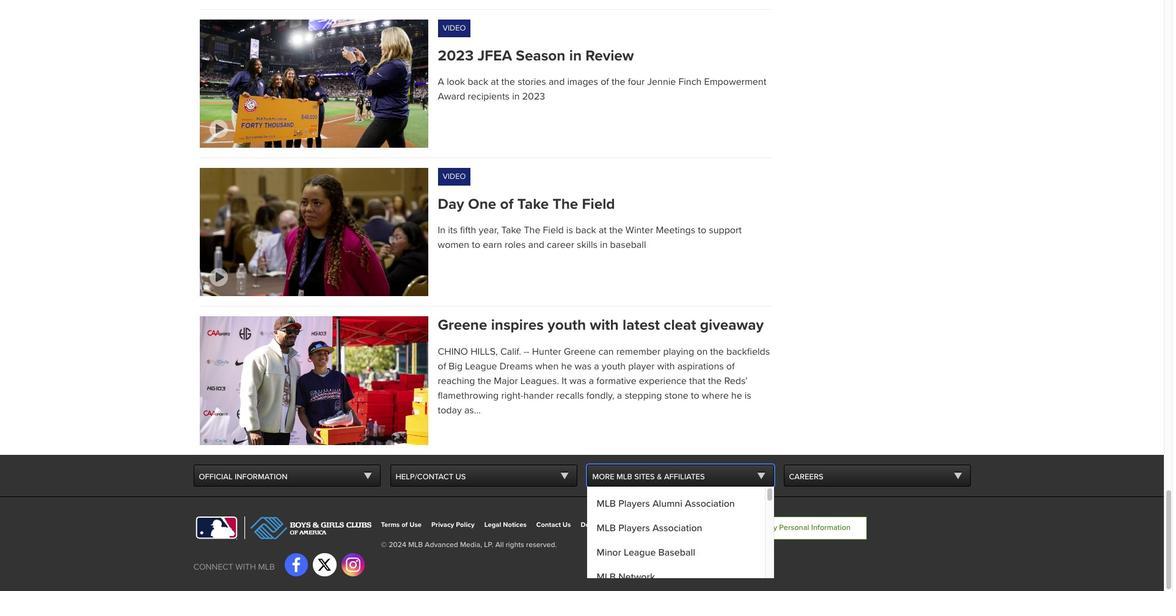 Task type: locate. For each thing, give the bounding box(es) containing it.
mlb inside dropdown button
[[617, 472, 632, 482]]

mlb left the or
[[597, 522, 616, 535]]

0 horizontal spatial in
[[512, 90, 520, 103]]

0 horizontal spatial sell
[[604, 521, 615, 529]]

a down formative
[[617, 390, 622, 402]]

sell right not
[[752, 523, 765, 533]]

a down can
[[594, 360, 599, 373]]

policy
[[456, 521, 475, 529]]

0 vertical spatial association
[[685, 498, 735, 510]]

of right one
[[500, 196, 514, 213]]

players up minor league baseball
[[619, 522, 650, 535]]

1 vertical spatial video
[[443, 172, 466, 182]]

fifth
[[460, 224, 476, 237]]

to left support
[[698, 224, 706, 237]]

1 horizontal spatial back
[[576, 224, 596, 237]]

take inside in its fifth year, take the field is back at the winter meetings to support women to earn roles and career skills in baseball
[[501, 224, 521, 237]]

of inside a look back at the stories and images of the four jennie finch empowerment award recipients in 2023
[[601, 76, 609, 88]]

women
[[438, 239, 469, 251]]

players for association
[[619, 522, 650, 535]]

players
[[619, 498, 650, 510], [619, 522, 650, 535]]

boys and girls club of america image
[[244, 517, 371, 540]]

is
[[566, 224, 573, 237], [745, 390, 751, 402]]

and inside in its fifth year, take the field is back at the winter meetings to support women to earn roles and career skills in baseball
[[528, 239, 544, 251]]

league
[[465, 360, 497, 373], [624, 547, 656, 559]]

back
[[468, 76, 488, 88], [576, 224, 596, 237]]

the up baseball
[[609, 224, 623, 237]]

of left big
[[438, 360, 446, 373]]

1 vertical spatial with
[[657, 360, 675, 373]]

my right not
[[767, 523, 777, 533]]

0 horizontal spatial field
[[543, 224, 564, 237]]

1 horizontal spatial and
[[549, 76, 565, 88]]

of left use at the bottom left of the page
[[402, 521, 408, 529]]

2 vertical spatial to
[[691, 390, 699, 402]]

league inside minor league baseball link
[[624, 547, 656, 559]]

of
[[601, 76, 609, 88], [500, 196, 514, 213], [438, 360, 446, 373], [726, 360, 735, 373], [402, 521, 408, 529]]

1 horizontal spatial youth
[[602, 360, 626, 373]]

mlb players alumni association link
[[587, 492, 765, 516]]

skills
[[577, 239, 598, 251]]

association up do not sell or share my personal data do not sell my personal information
[[685, 498, 735, 510]]

1 vertical spatial back
[[576, 224, 596, 237]]

2024
[[389, 541, 406, 550]]

greene inspires youth with latest cleat giveaway link
[[438, 317, 771, 335]]

take
[[517, 196, 549, 213], [501, 224, 521, 237]]

in up images on the top
[[569, 47, 582, 65]]

with up can
[[590, 317, 619, 335]]

remember
[[616, 346, 661, 358]]

minor
[[597, 547, 621, 559]]

back inside a look back at the stories and images of the four jennie finch empowerment award recipients in 2023
[[468, 76, 488, 88]]

1 vertical spatial to
[[472, 239, 480, 251]]

1 horizontal spatial the
[[553, 196, 578, 213]]

and right roles
[[528, 239, 544, 251]]

youth up hunter
[[548, 317, 586, 335]]

in right skills
[[600, 239, 608, 251]]

the
[[501, 76, 515, 88], [612, 76, 625, 88], [609, 224, 623, 237], [710, 346, 724, 358], [478, 375, 491, 387], [708, 375, 722, 387]]

do left the not
[[581, 521, 590, 529]]

league down hills,
[[465, 360, 497, 373]]

mlb
[[617, 472, 632, 482], [597, 498, 616, 510], [597, 522, 616, 535], [408, 541, 423, 550], [258, 562, 275, 572], [597, 571, 616, 583]]

terms of use link
[[381, 521, 422, 529]]

with right connect
[[235, 562, 256, 572]]

he up it
[[561, 360, 572, 373]]

hunter
[[532, 346, 561, 358]]

the left four
[[612, 76, 625, 88]]

2023
[[438, 47, 474, 65], [522, 90, 545, 103]]

with
[[590, 317, 619, 335], [657, 360, 675, 373], [235, 562, 256, 572]]

help/contact us
[[396, 472, 466, 482]]

use
[[410, 521, 422, 529]]

1 horizontal spatial 2023
[[522, 90, 545, 103]]

season
[[516, 47, 566, 65]]

0 vertical spatial to
[[698, 224, 706, 237]]

2 horizontal spatial with
[[657, 360, 675, 373]]

mlb players association
[[597, 522, 702, 535]]

contact us
[[536, 521, 571, 529]]

greene inside chino hills, calif. -- hunter greene can remember playing on the backfields of big league dreams when he was a youth player with aspirations of reaching the major leagues. it was a formative experience that the reds' flamethrowing right-hander recalls fondly, a stepping stone to where he is today as...
[[564, 346, 596, 358]]

dreams
[[500, 360, 533, 373]]

1 horizontal spatial in
[[569, 47, 582, 65]]

0 horizontal spatial at
[[491, 76, 499, 88]]

0 horizontal spatial do
[[581, 521, 590, 529]]

greene left can
[[564, 346, 596, 358]]

terms
[[381, 521, 400, 529]]

players up share
[[619, 498, 650, 510]]

the up where
[[708, 375, 722, 387]]

back up recipients
[[468, 76, 488, 88]]

1 players from the top
[[619, 498, 650, 510]]

playing
[[663, 346, 694, 358]]

mlb left sites
[[617, 472, 632, 482]]

1 vertical spatial association
[[653, 522, 702, 535]]

help/contact us button
[[390, 465, 577, 487]]

0 vertical spatial and
[[549, 76, 565, 88]]

league up network
[[624, 547, 656, 559]]

and
[[549, 76, 565, 88], [528, 239, 544, 251]]

field up career
[[543, 224, 564, 237]]

0 vertical spatial 2023
[[438, 47, 474, 65]]

0 horizontal spatial is
[[566, 224, 573, 237]]

2023 up look
[[438, 47, 474, 65]]

jfea
[[478, 47, 512, 65]]

the up career
[[553, 196, 578, 213]]

0 vertical spatial at
[[491, 76, 499, 88]]

1 horizontal spatial greene
[[564, 346, 596, 358]]

1 vertical spatial players
[[619, 522, 650, 535]]

0 horizontal spatial greene
[[438, 317, 487, 335]]

do left not
[[726, 523, 736, 533]]

1 vertical spatial take
[[501, 224, 521, 237]]

1 vertical spatial he
[[731, 390, 742, 402]]

0 vertical spatial in
[[569, 47, 582, 65]]

when
[[535, 360, 559, 373]]

a up fondly,
[[589, 375, 594, 387]]

at up recipients
[[491, 76, 499, 88]]

association up baseball at the bottom of the page
[[653, 522, 702, 535]]

back inside in its fifth year, take the field is back at the winter meetings to support women to earn roles and career skills in baseball
[[576, 224, 596, 237]]

greene up the chino
[[438, 317, 487, 335]]

2023 down stories
[[522, 90, 545, 103]]

official information button
[[193, 465, 380, 487]]

to left earn
[[472, 239, 480, 251]]

1 horizontal spatial at
[[599, 224, 607, 237]]

1 vertical spatial in
[[512, 90, 520, 103]]

is up career
[[566, 224, 573, 237]]

1 vertical spatial the
[[524, 224, 540, 237]]

league inside chino hills, calif. -- hunter greene can remember playing on the backfields of big league dreams when he was a youth player with aspirations of reaching the major leagues. it was a formative experience that the reds' flamethrowing right-hander recalls fondly, a stepping stone to where he is today as...
[[465, 360, 497, 373]]

©
[[381, 541, 387, 550]]

field up in its fifth year, take the field is back at the winter meetings to support women to earn roles and career skills in baseball
[[582, 196, 615, 213]]

of right images on the top
[[601, 76, 609, 88]]

1 vertical spatial a
[[589, 375, 594, 387]]

0 vertical spatial video
[[443, 23, 466, 33]]

more mlb sites & affiliates button
[[587, 465, 774, 487]]

0 horizontal spatial the
[[524, 224, 540, 237]]

he down reds'
[[731, 390, 742, 402]]

at down day one of take the field link
[[599, 224, 607, 237]]

the up roles
[[524, 224, 540, 237]]

0 horizontal spatial with
[[235, 562, 256, 572]]

video up look
[[443, 23, 466, 33]]

1 vertical spatial is
[[745, 390, 751, 402]]

share
[[625, 521, 643, 529]]

in down stories
[[512, 90, 520, 103]]

© 2024 mlb advanced media, lp. all rights reserved.
[[381, 541, 557, 550]]

earn
[[483, 239, 502, 251]]

minor league baseball
[[597, 547, 695, 559]]

a
[[438, 76, 444, 88]]

flamethrowing
[[438, 390, 499, 402]]

personal down alumni
[[656, 521, 683, 529]]

&
[[657, 472, 662, 482]]

my right share
[[645, 521, 654, 529]]

0 vertical spatial players
[[619, 498, 650, 510]]

was right it
[[570, 375, 586, 387]]

was up "recalls"
[[575, 360, 592, 373]]

alumni
[[653, 498, 683, 510]]

youth inside chino hills, calif. -- hunter greene can remember playing on the backfields of big league dreams when he was a youth player with aspirations of reaching the major leagues. it was a formative experience that the reds' flamethrowing right-hander recalls fondly, a stepping stone to where he is today as...
[[602, 360, 626, 373]]

to down that
[[691, 390, 699, 402]]

chino
[[438, 346, 468, 358]]

greene
[[438, 317, 487, 335], [564, 346, 596, 358]]

do not sell my personal information button
[[710, 517, 867, 540]]

youth
[[548, 317, 586, 335], [602, 360, 626, 373]]

my
[[645, 521, 654, 529], [767, 523, 777, 533]]

contact
[[536, 521, 561, 529]]

0 vertical spatial youth
[[548, 317, 586, 335]]

0 horizontal spatial back
[[468, 76, 488, 88]]

mlb players alumni association
[[597, 498, 735, 510]]

is inside in its fifth year, take the field is back at the winter meetings to support women to earn roles and career skills in baseball
[[566, 224, 573, 237]]

2 players from the top
[[619, 522, 650, 535]]

field
[[582, 196, 615, 213], [543, 224, 564, 237]]

back up skills
[[576, 224, 596, 237]]

0 vertical spatial with
[[590, 317, 619, 335]]

1 vertical spatial league
[[624, 547, 656, 559]]

personal left information
[[779, 523, 809, 533]]

1 video from the top
[[443, 23, 466, 33]]

2023 jfea season in review
[[438, 47, 634, 65]]

0 vertical spatial back
[[468, 76, 488, 88]]

association
[[685, 498, 735, 510], [653, 522, 702, 535]]

the inside in its fifth year, take the field is back at the winter meetings to support women to earn roles and career skills in baseball
[[609, 224, 623, 237]]

2 vertical spatial in
[[600, 239, 608, 251]]

the left "major"
[[478, 375, 491, 387]]

and right stories
[[549, 76, 565, 88]]

video up day on the left top of page
[[443, 172, 466, 182]]

youth up formative
[[602, 360, 626, 373]]

the left stories
[[501, 76, 515, 88]]

0 vertical spatial he
[[561, 360, 572, 373]]

in inside 2023 jfea season in review link
[[569, 47, 582, 65]]

1 vertical spatial 2023
[[522, 90, 545, 103]]

is down reds'
[[745, 390, 751, 402]]

1 vertical spatial at
[[599, 224, 607, 237]]

the inside in its fifth year, take the field is back at the winter meetings to support women to earn roles and career skills in baseball
[[524, 224, 540, 237]]

2 vertical spatial with
[[235, 562, 256, 572]]

do
[[581, 521, 590, 529], [726, 523, 736, 533]]

calif.
[[500, 346, 521, 358]]

mlb.com image
[[193, 517, 239, 540]]

1 - from the left
[[524, 346, 527, 358]]

1 vertical spatial youth
[[602, 360, 626, 373]]

1 horizontal spatial league
[[624, 547, 656, 559]]

2 horizontal spatial in
[[600, 239, 608, 251]]

sell left the or
[[604, 521, 615, 529]]

1 vertical spatial greene
[[564, 346, 596, 358]]

at
[[491, 76, 499, 88], [599, 224, 607, 237]]

1 horizontal spatial is
[[745, 390, 751, 402]]

0 vertical spatial is
[[566, 224, 573, 237]]

0 horizontal spatial league
[[465, 360, 497, 373]]

1 vertical spatial field
[[543, 224, 564, 237]]

big
[[449, 360, 463, 373]]

or
[[617, 521, 623, 529]]

reaching
[[438, 375, 475, 387]]

mlb right 2024
[[408, 541, 423, 550]]

2 video from the top
[[443, 172, 466, 182]]

1 horizontal spatial personal
[[779, 523, 809, 533]]

with up experience
[[657, 360, 675, 373]]

1 horizontal spatial field
[[582, 196, 615, 213]]

lp.
[[484, 541, 493, 550]]

0 vertical spatial league
[[465, 360, 497, 373]]

1 vertical spatial and
[[528, 239, 544, 251]]

0 horizontal spatial and
[[528, 239, 544, 251]]

0 horizontal spatial personal
[[656, 521, 683, 529]]

privacy
[[431, 521, 454, 529]]



Task type: describe. For each thing, give the bounding box(es) containing it.
finch
[[679, 76, 702, 88]]

review
[[586, 47, 634, 65]]

connect
[[193, 562, 233, 572]]

empowerment
[[704, 76, 767, 88]]

baseball
[[658, 547, 695, 559]]

more
[[592, 472, 615, 482]]

mlb down minor
[[597, 571, 616, 583]]

0 vertical spatial take
[[517, 196, 549, 213]]

year,
[[479, 224, 499, 237]]

legal notices link
[[484, 521, 527, 529]]

more mlb sites & affiliates
[[592, 472, 705, 482]]

privacy policy
[[431, 521, 475, 529]]

do not sell or share my personal data do not sell my personal information
[[581, 521, 851, 533]]

official
[[199, 472, 233, 482]]

baseball
[[610, 239, 646, 251]]

its
[[448, 224, 458, 237]]

1 horizontal spatial my
[[767, 523, 777, 533]]

rights
[[506, 541, 524, 550]]

1 horizontal spatial do
[[726, 523, 736, 533]]

where
[[702, 390, 729, 402]]

images
[[567, 76, 598, 88]]

0 vertical spatial the
[[553, 196, 578, 213]]

careers
[[789, 472, 824, 482]]

and inside a look back at the stories and images of the four jennie finch empowerment award recipients in 2023
[[549, 76, 565, 88]]

hills,
[[471, 346, 498, 358]]

field inside in its fifth year, take the field is back at the winter meetings to support women to earn roles and career skills in baseball
[[543, 224, 564, 237]]

not
[[738, 523, 750, 533]]

aspirations
[[677, 360, 724, 373]]

four
[[628, 76, 645, 88]]

mlb players association link
[[587, 516, 765, 541]]

in inside in its fifth year, take the field is back at the winter meetings to support women to earn roles and career skills in baseball
[[600, 239, 608, 251]]

media,
[[460, 541, 482, 550]]

contact us link
[[536, 521, 571, 529]]

careers button
[[784, 465, 971, 487]]

fondly,
[[587, 390, 615, 402]]

2023 inside a look back at the stories and images of the four jennie finch empowerment award recipients in 2023
[[522, 90, 545, 103]]

1 horizontal spatial sell
[[752, 523, 765, 533]]

right-
[[501, 390, 524, 402]]

1 horizontal spatial with
[[590, 317, 619, 335]]

2023 jfea season in review link
[[438, 47, 771, 65]]

all
[[495, 541, 504, 550]]

reserved.
[[526, 541, 557, 550]]

on
[[697, 346, 708, 358]]

backfields
[[727, 346, 770, 358]]

experience
[[639, 375, 687, 387]]

can
[[599, 346, 614, 358]]

data
[[685, 521, 700, 529]]

the right on
[[710, 346, 724, 358]]

look
[[447, 76, 465, 88]]

2 vertical spatial a
[[617, 390, 622, 402]]

players for alumni
[[619, 498, 650, 510]]

at inside a look back at the stories and images of the four jennie finch empowerment award recipients in 2023
[[491, 76, 499, 88]]

not
[[591, 521, 602, 529]]

2 - from the left
[[527, 346, 530, 358]]

1 vertical spatial was
[[570, 375, 586, 387]]

winter
[[626, 224, 653, 237]]

0 horizontal spatial my
[[645, 521, 654, 529]]

a look back at the stories and images of the four jennie finch empowerment award recipients in 2023
[[438, 76, 767, 103]]

0 vertical spatial field
[[582, 196, 615, 213]]

x image
[[317, 558, 332, 573]]

legal
[[484, 521, 501, 529]]

of up reds'
[[726, 360, 735, 373]]

cleat
[[664, 317, 696, 335]]

0 vertical spatial a
[[594, 360, 599, 373]]

in
[[438, 224, 446, 237]]

1 horizontal spatial he
[[731, 390, 742, 402]]

information
[[235, 472, 287, 482]]

stone
[[665, 390, 689, 402]]

video for day
[[443, 172, 466, 182]]

0 horizontal spatial he
[[561, 360, 572, 373]]

with inside chino hills, calif. -- hunter greene can remember playing on the backfields of big league dreams when he was a youth player with aspirations of reaching the major leagues. it was a formative experience that the reds' flamethrowing right-hander recalls fondly, a stepping stone to where he is today as...
[[657, 360, 675, 373]]

us
[[456, 472, 466, 482]]

stepping
[[625, 390, 662, 402]]

do not sell or share my personal data link
[[581, 521, 700, 529]]

jennie
[[647, 76, 676, 88]]

official information
[[199, 472, 287, 482]]

today
[[438, 404, 462, 417]]

roles
[[505, 239, 526, 251]]

0 horizontal spatial 2023
[[438, 47, 474, 65]]

is inside chino hills, calif. -- hunter greene can remember playing on the backfields of big league dreams when he was a youth player with aspirations of reaching the major leagues. it was a formative experience that the reds' flamethrowing right-hander recalls fondly, a stepping stone to where he is today as...
[[745, 390, 751, 402]]

inspires
[[491, 317, 544, 335]]

to inside chino hills, calif. -- hunter greene can remember playing on the backfields of big league dreams when he was a youth player with aspirations of reaching the major leagues. it was a formative experience that the reds' flamethrowing right-hander recalls fondly, a stepping stone to where he is today as...
[[691, 390, 699, 402]]

help/contact
[[396, 472, 453, 482]]

one
[[468, 196, 496, 213]]

at inside in its fifth year, take the field is back at the winter meetings to support women to earn roles and career skills in baseball
[[599, 224, 607, 237]]

in inside a look back at the stories and images of the four jennie finch empowerment award recipients in 2023
[[512, 90, 520, 103]]

us
[[563, 521, 571, 529]]

0 vertical spatial was
[[575, 360, 592, 373]]

advanced
[[425, 541, 458, 550]]

mlb network
[[597, 571, 655, 583]]

in its fifth year, take the field is back at the winter meetings to support women to earn roles and career skills in baseball
[[438, 224, 742, 251]]

meetings
[[656, 224, 695, 237]]

sites
[[634, 472, 655, 482]]

recalls
[[556, 390, 584, 402]]

minor league baseball link
[[587, 541, 765, 565]]

0 vertical spatial greene
[[438, 317, 487, 335]]

affiliates
[[664, 472, 705, 482]]

notices
[[503, 521, 527, 529]]

day
[[438, 196, 464, 213]]

day one of take the field link
[[438, 196, 771, 213]]

mlb left facebook icon
[[258, 562, 275, 572]]

day one of take the field
[[438, 196, 615, 213]]

connect with mlb
[[193, 562, 275, 572]]

mlb up the not
[[597, 498, 616, 510]]

major
[[494, 375, 518, 387]]

that
[[689, 375, 706, 387]]

video for 2023
[[443, 23, 466, 33]]

0 horizontal spatial youth
[[548, 317, 586, 335]]

privacy policy link
[[431, 521, 475, 529]]

it
[[562, 375, 567, 387]]

terms of use
[[381, 521, 422, 529]]

reds'
[[724, 375, 748, 387]]

giveaway
[[700, 317, 764, 335]]

stories
[[518, 76, 546, 88]]

information
[[811, 523, 851, 533]]

instagram image
[[346, 558, 360, 573]]

chino hills, calif. -- hunter greene can remember playing on the backfields of big league dreams when he was a youth player with aspirations of reaching the major leagues. it was a formative experience that the reds' flamethrowing right-hander recalls fondly, a stepping stone to where he is today as...
[[438, 346, 770, 417]]

hander
[[524, 390, 554, 402]]

network
[[619, 571, 655, 583]]

facebook image
[[289, 558, 304, 573]]

career
[[547, 239, 574, 251]]

greene inspires youth with latest cleat giveaway
[[438, 317, 764, 335]]



Task type: vqa. For each thing, say whether or not it's contained in the screenshot.
the with to the middle
yes



